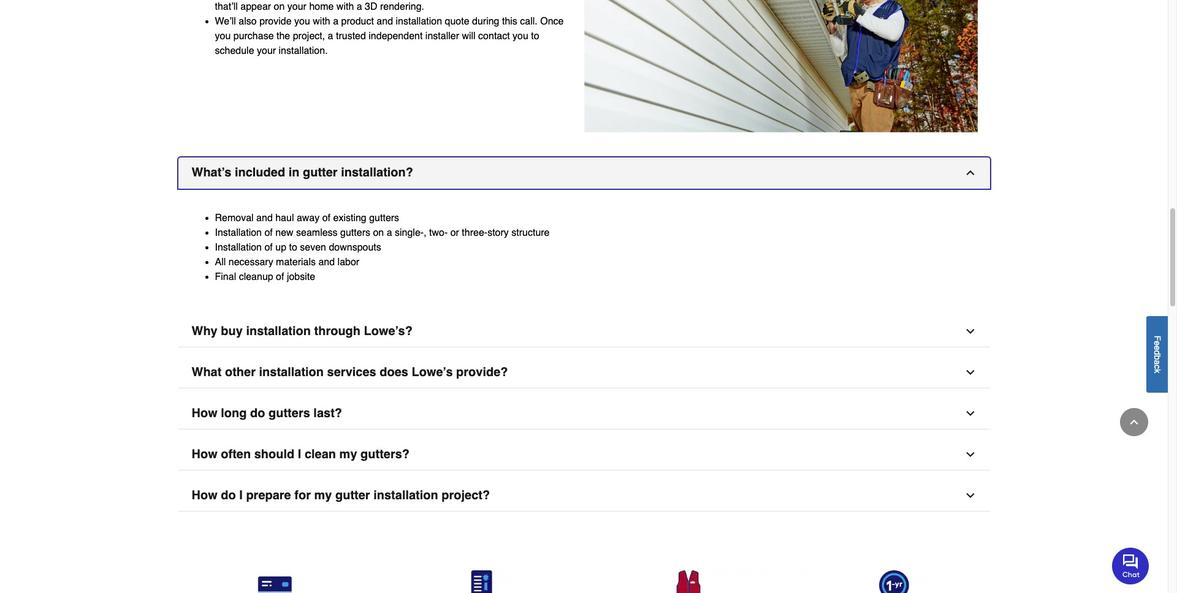 Task type: vqa. For each thing, say whether or not it's contained in the screenshot.
shade
no



Task type: describe. For each thing, give the bounding box(es) containing it.
gutters?
[[361, 448, 410, 462]]

often
[[221, 448, 251, 462]]

a professional independent installer in a blue lowe's vest installing gutters on a roof. image
[[584, 0, 978, 133]]

a lowe's red vest icon. image
[[594, 571, 781, 594]]

how for how long do gutters last?
[[192, 407, 218, 421]]

call.
[[520, 16, 538, 27]]

away
[[297, 213, 320, 224]]

d
[[1153, 351, 1163, 355]]

i inside button
[[298, 448, 301, 462]]

we'll also provide you with a product and installation quote during this call. once you purchase the project, a trusted independent installer will contact you to schedule your installation.
[[215, 16, 564, 56]]

chevron down image for provide?
[[965, 367, 977, 379]]

trusted
[[336, 30, 366, 42]]

services
[[327, 366, 376, 380]]

project,
[[293, 30, 325, 42]]

removal and haul away of existing gutters installation of new seamless gutters on a single-, two- or three-story structure installation of up to seven downspouts all necessary materials and labor final cleanup of jobsite
[[215, 213, 550, 283]]

prepare
[[246, 489, 291, 503]]

downspouts
[[329, 242, 381, 253]]

will
[[462, 30, 476, 42]]

1 installation from the top
[[215, 228, 262, 239]]

my for clean
[[340, 448, 357, 462]]

0 horizontal spatial you
[[215, 30, 231, 42]]

c
[[1153, 365, 1163, 369]]

installation inside what other installation services does lowe's provide? button
[[259, 366, 324, 380]]

chevron down image for why buy installation through lowe's?
[[965, 326, 977, 338]]

new
[[276, 228, 294, 239]]

why buy installation through lowe's? button
[[178, 317, 990, 348]]

necessary
[[229, 257, 273, 268]]

included
[[235, 166, 285, 180]]

installation.
[[279, 45, 328, 56]]

does
[[380, 366, 408, 380]]

lowe's
[[412, 366, 453, 380]]

the
[[277, 30, 290, 42]]

in
[[289, 166, 300, 180]]

a dark blue credit card icon. image
[[181, 571, 368, 594]]

f e e d b a c k
[[1153, 336, 1163, 373]]

two-
[[429, 228, 448, 239]]

haul
[[276, 213, 294, 224]]

to inside removal and haul away of existing gutters installation of new seamless gutters on a single-, two- or three-story structure installation of up to seven downspouts all necessary materials and labor final cleanup of jobsite
[[289, 242, 297, 253]]

story
[[488, 228, 509, 239]]

why
[[192, 325, 218, 339]]

jobsite
[[287, 272, 315, 283]]

of left new
[[265, 228, 273, 239]]

i inside button
[[239, 489, 243, 503]]

and inside we'll also provide you with a product and installation quote during this call. once you purchase the project, a trusted independent installer will contact you to schedule your installation.
[[377, 16, 393, 27]]

k
[[1153, 369, 1163, 373]]

a blue 1-year labor warranty icon. image
[[801, 571, 988, 594]]

up
[[276, 242, 286, 253]]

b
[[1153, 355, 1163, 360]]

seamless
[[296, 228, 338, 239]]

of left up at the left of page
[[265, 242, 273, 253]]

do inside "button"
[[250, 407, 265, 421]]

of up seamless
[[322, 213, 331, 224]]

product
[[341, 16, 374, 27]]

why buy installation through lowe's?
[[192, 325, 413, 339]]

for
[[295, 489, 311, 503]]

contact
[[479, 30, 510, 42]]

2 vertical spatial and
[[319, 257, 335, 268]]

how do i prepare for my gutter installation project? button
[[178, 481, 990, 512]]

what other installation services does lowe's provide?
[[192, 366, 508, 380]]

chevron down image inside the how long do gutters last? "button"
[[965, 408, 977, 420]]

how long do gutters last?
[[192, 407, 342, 421]]

chat invite button image
[[1113, 548, 1150, 585]]

2 horizontal spatial you
[[513, 30, 529, 42]]

chevron up image inside the scroll to top element
[[1129, 417, 1141, 429]]

removal
[[215, 213, 254, 224]]

installer
[[426, 30, 459, 42]]

what's
[[192, 166, 231, 180]]

buy
[[221, 325, 243, 339]]



Task type: locate. For each thing, give the bounding box(es) containing it.
materials
[[276, 257, 316, 268]]

,
[[424, 228, 427, 239]]

gutters
[[369, 213, 399, 224], [340, 228, 370, 239], [269, 407, 310, 421]]

0 horizontal spatial my
[[314, 489, 332, 503]]

you down call. on the left top of the page
[[513, 30, 529, 42]]

0 vertical spatial installation
[[215, 228, 262, 239]]

installation inside how do i prepare for my gutter installation project? button
[[374, 489, 438, 503]]

to
[[531, 30, 540, 42], [289, 242, 297, 253]]

to inside we'll also provide you with a product and installation quote during this call. once you purchase the project, a trusted independent installer will contact you to schedule your installation.
[[531, 30, 540, 42]]

purchase
[[234, 30, 274, 42]]

chevron down image for gutter
[[965, 490, 977, 502]]

chevron down image inside how do i prepare for my gutter installation project? button
[[965, 490, 977, 502]]

my right "clean"
[[340, 448, 357, 462]]

gutters inside "button"
[[269, 407, 310, 421]]

do right long
[[250, 407, 265, 421]]

a right 'on'
[[387, 228, 392, 239]]

0 horizontal spatial and
[[256, 213, 273, 224]]

scroll to top element
[[1121, 409, 1149, 437]]

all
[[215, 257, 226, 268]]

installation down why buy installation through lowe's?
[[259, 366, 324, 380]]

0 vertical spatial chevron down image
[[965, 326, 977, 338]]

3 how from the top
[[192, 489, 218, 503]]

gutter inside button
[[303, 166, 338, 180]]

2 how from the top
[[192, 448, 218, 462]]

your
[[257, 45, 276, 56]]

to down call. on the left top of the page
[[531, 30, 540, 42]]

how for how do i prepare for my gutter installation project?
[[192, 489, 218, 503]]

how long do gutters last? button
[[178, 399, 990, 430]]

1 how from the top
[[192, 407, 218, 421]]

during
[[472, 16, 500, 27]]

1 horizontal spatial you
[[294, 16, 310, 27]]

quote
[[445, 16, 470, 27]]

clean
[[305, 448, 336, 462]]

0 vertical spatial and
[[377, 16, 393, 27]]

0 horizontal spatial to
[[289, 242, 297, 253]]

my inside button
[[340, 448, 357, 462]]

you up project,
[[294, 16, 310, 27]]

how
[[192, 407, 218, 421], [192, 448, 218, 462], [192, 489, 218, 503]]

1 chevron down image from the top
[[965, 367, 977, 379]]

0 vertical spatial my
[[340, 448, 357, 462]]

chevron down image for how often should i clean my gutters?
[[965, 449, 977, 461]]

how do i prepare for my gutter installation project?
[[192, 489, 490, 503]]

also
[[239, 16, 257, 27]]

0 vertical spatial chevron up image
[[965, 167, 977, 179]]

a down with
[[328, 30, 333, 42]]

provide?
[[456, 366, 508, 380]]

0 horizontal spatial i
[[239, 489, 243, 503]]

installation inside why buy installation through lowe's? "button"
[[246, 325, 311, 339]]

what's included in gutter installation? button
[[178, 158, 990, 189]]

on
[[373, 228, 384, 239]]

how often should i clean my gutters? button
[[178, 440, 990, 471]]

0 horizontal spatial chevron up image
[[965, 167, 977, 179]]

lowe's?
[[364, 325, 413, 339]]

and
[[377, 16, 393, 27], [256, 213, 273, 224], [319, 257, 335, 268]]

e
[[1153, 341, 1163, 346], [1153, 346, 1163, 351]]

gutter right for
[[336, 489, 370, 503]]

f
[[1153, 336, 1163, 341]]

to right up at the left of page
[[289, 242, 297, 253]]

installation up the 'independent'
[[396, 16, 442, 27]]

you down we'll
[[215, 30, 231, 42]]

gutter inside button
[[336, 489, 370, 503]]

labor
[[338, 257, 360, 268]]

other
[[225, 366, 256, 380]]

last?
[[314, 407, 342, 421]]

and down seven
[[319, 257, 335, 268]]

we'll
[[215, 16, 236, 27]]

installation inside we'll also provide you with a product and installation quote during this call. once you purchase the project, a trusted independent installer will contact you to schedule your installation.
[[396, 16, 442, 27]]

seven
[[300, 242, 326, 253]]

1 vertical spatial gutter
[[336, 489, 370, 503]]

installation
[[396, 16, 442, 27], [246, 325, 311, 339], [259, 366, 324, 380], [374, 489, 438, 503]]

final
[[215, 272, 236, 283]]

gutter right in
[[303, 166, 338, 180]]

structure
[[512, 228, 550, 239]]

installation
[[215, 228, 262, 239], [215, 242, 262, 253]]

1 horizontal spatial my
[[340, 448, 357, 462]]

e up 'b'
[[1153, 346, 1163, 351]]

a up the k
[[1153, 360, 1163, 365]]

my right for
[[314, 489, 332, 503]]

what other installation services does lowe's provide? button
[[178, 358, 990, 389]]

0 vertical spatial chevron down image
[[965, 367, 977, 379]]

1 vertical spatial installation
[[215, 242, 262, 253]]

how inside button
[[192, 448, 218, 462]]

cleanup
[[239, 272, 273, 283]]

chevron down image inside what other installation services does lowe's provide? button
[[965, 367, 977, 379]]

chevron down image
[[965, 326, 977, 338], [965, 449, 977, 461]]

0 vertical spatial i
[[298, 448, 301, 462]]

e up d
[[1153, 341, 1163, 346]]

0 vertical spatial to
[[531, 30, 540, 42]]

project?
[[442, 489, 490, 503]]

do left prepare
[[221, 489, 236, 503]]

2 chevron down image from the top
[[965, 408, 977, 420]]

2 vertical spatial chevron down image
[[965, 490, 977, 502]]

2 vertical spatial how
[[192, 489, 218, 503]]

through
[[314, 325, 361, 339]]

chevron down image
[[965, 367, 977, 379], [965, 408, 977, 420], [965, 490, 977, 502]]

installation?
[[341, 166, 413, 180]]

1 vertical spatial chevron up image
[[1129, 417, 1141, 429]]

i left prepare
[[239, 489, 243, 503]]

installation down gutters?
[[374, 489, 438, 503]]

a inside removal and haul away of existing gutters installation of new seamless gutters on a single-, two- or three-story structure installation of up to seven downspouts all necessary materials and labor final cleanup of jobsite
[[387, 228, 392, 239]]

of left "jobsite"
[[276, 272, 284, 283]]

my for for
[[314, 489, 332, 503]]

0 vertical spatial how
[[192, 407, 218, 421]]

my inside button
[[314, 489, 332, 503]]

do inside button
[[221, 489, 236, 503]]

2 horizontal spatial and
[[377, 16, 393, 27]]

1 vertical spatial gutters
[[340, 228, 370, 239]]

2 chevron down image from the top
[[965, 449, 977, 461]]

i
[[298, 448, 301, 462], [239, 489, 243, 503]]

1 horizontal spatial do
[[250, 407, 265, 421]]

f e e d b a c k button
[[1147, 316, 1169, 393]]

and left haul
[[256, 213, 273, 224]]

of
[[322, 213, 331, 224], [265, 228, 273, 239], [265, 242, 273, 253], [276, 272, 284, 283]]

gutters up 'on'
[[369, 213, 399, 224]]

1 horizontal spatial i
[[298, 448, 301, 462]]

and up the 'independent'
[[377, 16, 393, 27]]

a right with
[[333, 16, 339, 27]]

how inside button
[[192, 489, 218, 503]]

2 installation from the top
[[215, 242, 262, 253]]

installation down removal
[[215, 228, 262, 239]]

single-
[[395, 228, 424, 239]]

0 vertical spatial gutter
[[303, 166, 338, 180]]

chevron down image inside why buy installation through lowe's? "button"
[[965, 326, 977, 338]]

0 vertical spatial do
[[250, 407, 265, 421]]

a inside button
[[1153, 360, 1163, 365]]

2 e from the top
[[1153, 346, 1163, 351]]

chevron up image
[[965, 167, 977, 179], [1129, 417, 1141, 429]]

1 vertical spatial and
[[256, 213, 273, 224]]

do
[[250, 407, 265, 421], [221, 489, 236, 503]]

provide
[[260, 16, 292, 27]]

what
[[192, 366, 222, 380]]

1 horizontal spatial and
[[319, 257, 335, 268]]

installation right buy
[[246, 325, 311, 339]]

1 vertical spatial chevron down image
[[965, 449, 977, 461]]

what's included in gutter installation?
[[192, 166, 413, 180]]

how for how often should i clean my gutters?
[[192, 448, 218, 462]]

or
[[451, 228, 459, 239]]

how inside "button"
[[192, 407, 218, 421]]

1 vertical spatial i
[[239, 489, 243, 503]]

chevron up image inside what's included in gutter installation? button
[[965, 167, 977, 179]]

installation up necessary
[[215, 242, 262, 253]]

gutters left last?
[[269, 407, 310, 421]]

0 vertical spatial gutters
[[369, 213, 399, 224]]

1 horizontal spatial to
[[531, 30, 540, 42]]

gutters up the downspouts
[[340, 228, 370, 239]]

chevron down image inside how often should i clean my gutters? button
[[965, 449, 977, 461]]

1 vertical spatial do
[[221, 489, 236, 503]]

1 vertical spatial to
[[289, 242, 297, 253]]

independent
[[369, 30, 423, 42]]

this
[[502, 16, 518, 27]]

1 e from the top
[[1153, 341, 1163, 346]]

i left "clean"
[[298, 448, 301, 462]]

should
[[254, 448, 295, 462]]

1 horizontal spatial chevron up image
[[1129, 417, 1141, 429]]

you
[[294, 16, 310, 27], [215, 30, 231, 42], [513, 30, 529, 42]]

with
[[313, 16, 330, 27]]

how often should i clean my gutters?
[[192, 448, 410, 462]]

a
[[333, 16, 339, 27], [328, 30, 333, 42], [387, 228, 392, 239], [1153, 360, 1163, 365]]

my
[[340, 448, 357, 462], [314, 489, 332, 503]]

once
[[541, 16, 564, 27]]

2 vertical spatial gutters
[[269, 407, 310, 421]]

three-
[[462, 228, 488, 239]]

gutter
[[303, 166, 338, 180], [336, 489, 370, 503]]

existing
[[333, 213, 367, 224]]

1 vertical spatial how
[[192, 448, 218, 462]]

schedule
[[215, 45, 254, 56]]

3 chevron down image from the top
[[965, 490, 977, 502]]

long
[[221, 407, 247, 421]]

1 vertical spatial my
[[314, 489, 332, 503]]

1 vertical spatial chevron down image
[[965, 408, 977, 420]]

a dark blue background check icon. image
[[387, 571, 574, 594]]

1 chevron down image from the top
[[965, 326, 977, 338]]

0 horizontal spatial do
[[221, 489, 236, 503]]



